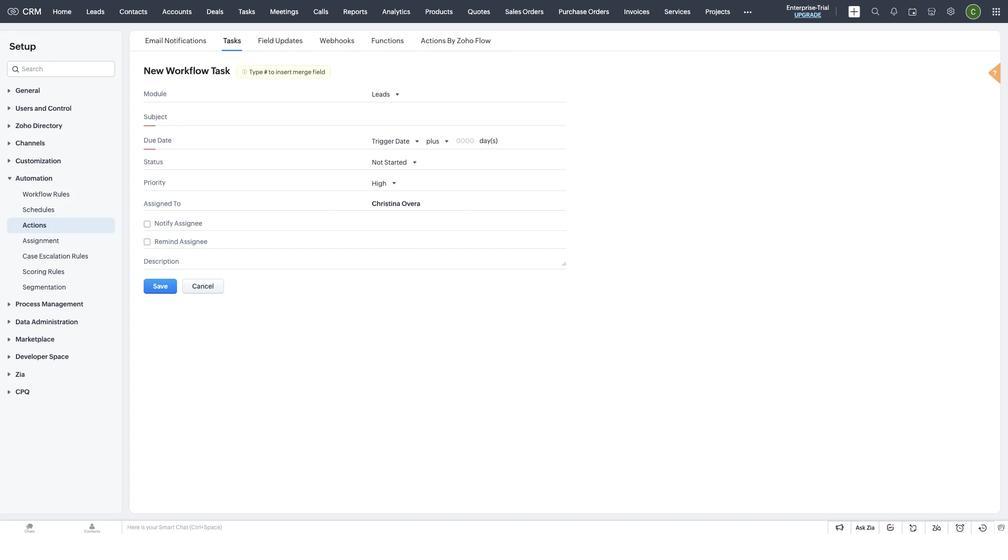 Task type: vqa. For each thing, say whether or not it's contained in the screenshot.
rightmost lists
no



Task type: describe. For each thing, give the bounding box(es) containing it.
new workflow task
[[144, 65, 230, 76]]

customization
[[16, 157, 61, 165]]

zoho inside dropdown button
[[16, 122, 32, 130]]

rules for workflow rules
[[53, 191, 70, 198]]

date for due date
[[157, 136, 172, 144]]

projects link
[[698, 0, 738, 23]]

channels button
[[0, 134, 122, 152]]

automation button
[[0, 169, 122, 187]]

assigned to
[[144, 200, 181, 207]]

cpq button
[[0, 383, 122, 401]]

calls
[[314, 8, 328, 15]]

process management
[[16, 301, 83, 308]]

users and control
[[16, 105, 72, 112]]

task
[[211, 65, 230, 76]]

deals link
[[199, 0, 231, 23]]

scoring rules
[[23, 268, 64, 276]]

home
[[53, 8, 71, 15]]

create menu element
[[843, 0, 866, 23]]

by
[[447, 37, 456, 45]]

and
[[35, 105, 46, 112]]

services link
[[657, 0, 698, 23]]

plus
[[427, 138, 439, 145]]

functions
[[372, 37, 404, 45]]

to
[[173, 200, 181, 207]]

create menu image
[[849, 6, 861, 17]]

actions link
[[23, 221, 46, 230]]

customization button
[[0, 152, 122, 169]]

management
[[42, 301, 83, 308]]

Not Started field
[[372, 158, 419, 167]]

profile element
[[961, 0, 987, 23]]

trigger date
[[372, 138, 410, 145]]

crm link
[[8, 7, 42, 16]]

marketplace button
[[0, 331, 122, 348]]

Other Modules field
[[738, 4, 758, 19]]

signals element
[[885, 0, 903, 23]]

here is your smart chat (ctrl+space)
[[127, 525, 222, 531]]

1 vertical spatial tasks
[[223, 37, 241, 45]]

notify
[[155, 220, 173, 227]]

sales orders link
[[498, 0, 551, 23]]

home link
[[45, 0, 79, 23]]

deals
[[207, 8, 224, 15]]

actions for actions by zoho flow
[[421, 37, 446, 45]]

reports
[[343, 8, 367, 15]]

search element
[[866, 0, 885, 23]]

analytics link
[[375, 0, 418, 23]]

christina overa
[[372, 200, 421, 207]]

administration
[[31, 318, 78, 326]]

email notifications
[[145, 37, 206, 45]]

services
[[665, 8, 691, 15]]

calendar image
[[909, 8, 917, 15]]

accounts
[[162, 8, 192, 15]]

0000 text field
[[456, 137, 480, 145]]

day(s)
[[480, 137, 498, 145]]

smart
[[159, 525, 175, 531]]

field
[[313, 69, 325, 76]]

contacts
[[120, 8, 147, 15]]

flow
[[475, 37, 491, 45]]

overa
[[402, 200, 421, 207]]

setup
[[9, 41, 36, 52]]

zia inside dropdown button
[[16, 371, 25, 378]]

enterprise-trial upgrade
[[787, 4, 830, 18]]

trial
[[818, 4, 830, 11]]

type # to insert merge field
[[249, 69, 325, 76]]

not
[[372, 159, 383, 166]]

not started
[[372, 159, 407, 166]]

developer
[[16, 353, 48, 361]]

due
[[144, 136, 156, 144]]

module
[[144, 90, 167, 98]]

remind
[[155, 238, 178, 245]]

actions by zoho flow link
[[420, 37, 492, 45]]

workflow inside 'workflow rules' link
[[23, 191, 52, 198]]

escalation
[[39, 253, 70, 260]]

field updates link
[[257, 37, 304, 45]]

here
[[127, 525, 140, 531]]

schedules
[[23, 206, 54, 214]]

purchase orders
[[559, 8, 609, 15]]

calls link
[[306, 0, 336, 23]]

contacts link
[[112, 0, 155, 23]]

case
[[23, 253, 38, 260]]

email notifications link
[[144, 37, 208, 45]]

sales orders
[[505, 8, 544, 15]]

accounts link
[[155, 0, 199, 23]]

quotes link
[[460, 0, 498, 23]]

meetings
[[270, 8, 299, 15]]

is
[[141, 525, 145, 531]]

directory
[[33, 122, 62, 130]]

scoring rules link
[[23, 267, 64, 277]]

chat
[[176, 525, 188, 531]]

to
[[269, 69, 275, 76]]



Task type: locate. For each thing, give the bounding box(es) containing it.
field
[[258, 37, 274, 45]]

date right "due" at the top of the page
[[157, 136, 172, 144]]

1 horizontal spatial actions
[[421, 37, 446, 45]]

0 vertical spatial rules
[[53, 191, 70, 198]]

0 vertical spatial tasks link
[[231, 0, 263, 23]]

None submit
[[144, 279, 177, 294]]

zia button
[[0, 366, 122, 383]]

tasks right deals
[[239, 8, 255, 15]]

zia
[[16, 371, 25, 378], [867, 525, 875, 532]]

zoho directory button
[[0, 117, 122, 134]]

orders right sales
[[523, 8, 544, 15]]

assignment link
[[23, 236, 59, 246]]

rules inside case escalation rules link
[[72, 253, 88, 260]]

scoring
[[23, 268, 47, 276]]

case escalation rules
[[23, 253, 88, 260]]

1 horizontal spatial date
[[395, 138, 410, 145]]

zia up cpq
[[16, 371, 25, 378]]

0 horizontal spatial orders
[[523, 8, 544, 15]]

ask
[[856, 525, 866, 532]]

search image
[[872, 8, 880, 16]]

users and control button
[[0, 99, 122, 117]]

functions link
[[370, 37, 405, 45]]

(ctrl+space)
[[190, 525, 222, 531]]

webhooks link
[[318, 37, 356, 45]]

None text field
[[372, 258, 566, 267]]

segmentation
[[23, 284, 66, 291]]

1 horizontal spatial zoho
[[457, 37, 474, 45]]

high
[[372, 180, 387, 187]]

Search text field
[[8, 62, 115, 77]]

0 vertical spatial zia
[[16, 371, 25, 378]]

control
[[48, 105, 72, 112]]

1 vertical spatial workflow
[[23, 191, 52, 198]]

tasks link up task
[[222, 37, 243, 45]]

insert
[[276, 69, 292, 76]]

tasks up task
[[223, 37, 241, 45]]

purchase orders link
[[551, 0, 617, 23]]

assignee for notify assignee
[[174, 220, 202, 227]]

rules right escalation
[[72, 253, 88, 260]]

chats image
[[0, 521, 59, 535]]

users
[[16, 105, 33, 112]]

automation region
[[0, 187, 122, 295]]

1 vertical spatial actions
[[23, 222, 46, 229]]

1 vertical spatial zia
[[867, 525, 875, 532]]

1 vertical spatial zoho
[[16, 122, 32, 130]]

description
[[144, 258, 179, 266]]

workflow down notifications
[[166, 65, 209, 76]]

0 vertical spatial workflow
[[166, 65, 209, 76]]

segmentation link
[[23, 283, 66, 292]]

actions inside the automation region
[[23, 222, 46, 229]]

leads for leads field
[[372, 91, 390, 98]]

case escalation rules link
[[23, 252, 88, 261]]

leads inside leads field
[[372, 91, 390, 98]]

workflow up schedules
[[23, 191, 52, 198]]

products
[[425, 8, 453, 15]]

process
[[16, 301, 40, 308]]

date right trigger
[[395, 138, 410, 145]]

type
[[249, 69, 263, 76]]

actions down the schedules link
[[23, 222, 46, 229]]

subject
[[144, 113, 167, 121]]

Trigger Date field
[[372, 137, 421, 146]]

1 horizontal spatial orders
[[588, 8, 609, 15]]

2 vertical spatial rules
[[48, 268, 64, 276]]

assignment
[[23, 237, 59, 245]]

1 horizontal spatial workflow
[[166, 65, 209, 76]]

general
[[16, 87, 40, 95]]

1 vertical spatial rules
[[72, 253, 88, 260]]

rules inside 'scoring rules' link
[[48, 268, 64, 276]]

1 orders from the left
[[523, 8, 544, 15]]

rules inside 'workflow rules' link
[[53, 191, 70, 198]]

actions left by
[[421, 37, 446, 45]]

actions for actions
[[23, 222, 46, 229]]

None button
[[182, 279, 224, 294]]

field updates
[[258, 37, 303, 45]]

developer space button
[[0, 348, 122, 366]]

0 vertical spatial actions
[[421, 37, 446, 45]]

notify assignee
[[155, 220, 202, 227]]

1 vertical spatial leads
[[372, 91, 390, 98]]

leads
[[86, 8, 105, 15], [372, 91, 390, 98]]

christina
[[372, 200, 400, 207]]

data administration
[[16, 318, 78, 326]]

2 orders from the left
[[588, 8, 609, 15]]

crm
[[23, 7, 42, 16]]

0 horizontal spatial zia
[[16, 371, 25, 378]]

list
[[137, 31, 500, 51]]

cpq
[[16, 389, 30, 396]]

due date
[[144, 136, 172, 144]]

reports link
[[336, 0, 375, 23]]

0 vertical spatial zoho
[[457, 37, 474, 45]]

ask zia
[[856, 525, 875, 532]]

1 horizontal spatial zia
[[867, 525, 875, 532]]

space
[[49, 353, 69, 361]]

0 horizontal spatial leads
[[86, 8, 105, 15]]

zoho directory
[[16, 122, 62, 130]]

status
[[144, 158, 163, 166]]

rules for scoring rules
[[48, 268, 64, 276]]

0 horizontal spatial actions
[[23, 222, 46, 229]]

priority
[[144, 179, 166, 187]]

purchase
[[559, 8, 587, 15]]

High field
[[372, 179, 398, 188]]

leads for leads link
[[86, 8, 105, 15]]

assigned
[[144, 200, 172, 207]]

Leads field
[[372, 90, 402, 99]]

tasks
[[239, 8, 255, 15], [223, 37, 241, 45]]

notifications
[[164, 37, 206, 45]]

webhooks
[[320, 37, 355, 45]]

leads link
[[79, 0, 112, 23]]

rules down case escalation rules link
[[48, 268, 64, 276]]

tasks link right deals
[[231, 0, 263, 23]]

zia right ask
[[867, 525, 875, 532]]

0 horizontal spatial date
[[157, 136, 172, 144]]

assignee up remind assignee
[[174, 220, 202, 227]]

0 vertical spatial assignee
[[174, 220, 202, 227]]

workflow
[[166, 65, 209, 76], [23, 191, 52, 198]]

plus field
[[427, 137, 451, 146]]

None field
[[7, 61, 115, 77]]

orders right purchase
[[588, 8, 609, 15]]

0 horizontal spatial workflow
[[23, 191, 52, 198]]

profile image
[[966, 4, 981, 19]]

channels
[[16, 140, 45, 147]]

contacts image
[[62, 521, 122, 535]]

assignee for remind assignee
[[180, 238, 208, 245]]

data
[[16, 318, 30, 326]]

orders for sales orders
[[523, 8, 544, 15]]

zoho down users
[[16, 122, 32, 130]]

zoho right by
[[457, 37, 474, 45]]

orders for purchase orders
[[588, 8, 609, 15]]

list containing email notifications
[[137, 31, 500, 51]]

workflow rules link
[[23, 190, 70, 199]]

date inside trigger date field
[[395, 138, 410, 145]]

rules down automation 'dropdown button' at the left top of page
[[53, 191, 70, 198]]

0 vertical spatial leads
[[86, 8, 105, 15]]

1 vertical spatial tasks link
[[222, 37, 243, 45]]

date for trigger date
[[395, 138, 410, 145]]

projects
[[706, 8, 730, 15]]

1 vertical spatial assignee
[[180, 238, 208, 245]]

0 horizontal spatial zoho
[[16, 122, 32, 130]]

general button
[[0, 82, 122, 99]]

actions
[[421, 37, 446, 45], [23, 222, 46, 229]]

leads inside leads link
[[86, 8, 105, 15]]

enterprise-
[[787, 4, 818, 11]]

workflow rules
[[23, 191, 70, 198]]

1 horizontal spatial leads
[[372, 91, 390, 98]]

date
[[157, 136, 172, 144], [395, 138, 410, 145]]

meetings link
[[263, 0, 306, 23]]

zoho
[[457, 37, 474, 45], [16, 122, 32, 130]]

0 vertical spatial tasks
[[239, 8, 255, 15]]

analytics
[[382, 8, 410, 15]]

merge
[[293, 69, 312, 76]]

signals image
[[891, 8, 898, 16]]

assignee down notify assignee at the top left of page
[[180, 238, 208, 245]]

tasks link inside list
[[222, 37, 243, 45]]

developer space
[[16, 353, 69, 361]]



